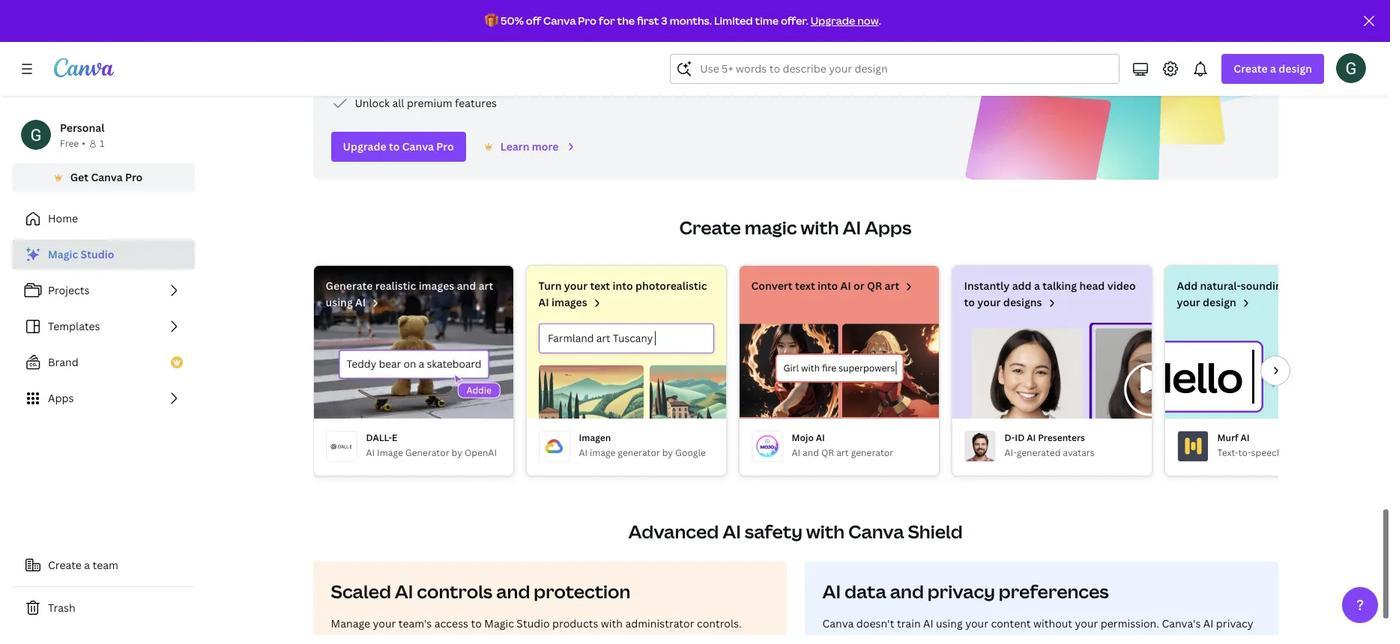 Task type: vqa. For each thing, say whether or not it's contained in the screenshot.


Task type: locate. For each thing, give the bounding box(es) containing it.
canva doesn't train ai using your content without your permission. canva's ai privacy controls require you to opt in - not opt out - to share your private content with us t
[[823, 617, 1254, 636]]

your down the instantly
[[977, 295, 1001, 310]]

1 vertical spatial apps
[[48, 391, 74, 405]]

1 horizontal spatial by
[[662, 447, 673, 459]]

2 horizontal spatial create
[[1234, 61, 1268, 76]]

voices
[[1291, 279, 1323, 293]]

opt
[[941, 633, 958, 636], [999, 633, 1017, 636]]

your up "not"
[[965, 617, 989, 631]]

0 horizontal spatial art
[[479, 279, 493, 293]]

magic inside 'link'
[[48, 247, 78, 262]]

a for design
[[1270, 61, 1276, 76]]

design left 'greg robinson' icon
[[1279, 61, 1312, 76]]

pro left for
[[578, 13, 597, 28]]

•
[[82, 137, 85, 150]]

images down turn at the top left of page
[[552, 295, 587, 310]]

access
[[434, 617, 468, 631]]

canva left doesn't
[[823, 617, 854, 631]]

1 horizontal spatial into
[[818, 279, 838, 293]]

private
[[1115, 633, 1151, 636]]

and right the realistic
[[457, 279, 476, 293]]

0 horizontal spatial text
[[590, 279, 610, 293]]

and inside generate realistic images and art using ai
[[457, 279, 476, 293]]

1 vertical spatial design
[[1203, 295, 1236, 310]]

0 vertical spatial pro
[[578, 13, 597, 28]]

apps
[[865, 215, 912, 240], [48, 391, 74, 405]]

to right access in the bottom of the page
[[471, 617, 482, 631]]

1 horizontal spatial content
[[1153, 633, 1193, 636]]

into left or
[[818, 279, 838, 293]]

2 text from the left
[[795, 279, 815, 293]]

generator inside murf ai text-to-speech voice generator
[[1310, 447, 1352, 459]]

0 vertical spatial privacy
[[928, 579, 995, 604]]

1 horizontal spatial using
[[936, 617, 963, 631]]

privacy up us
[[1216, 617, 1254, 631]]

controls down doesn't
[[823, 633, 865, 636]]

opt left in
[[941, 633, 958, 636]]

brand link
[[12, 348, 195, 378]]

design inside add natural-sounding voices to your design
[[1203, 295, 1236, 310]]

images
[[419, 279, 454, 293], [552, 295, 587, 310]]

magic down the home
[[48, 247, 78, 262]]

0 horizontal spatial apps
[[48, 391, 74, 405]]

create inside dropdown button
[[1234, 61, 1268, 76]]

0 horizontal spatial -
[[973, 633, 977, 636]]

a inside instantly add a talking head video to your designs
[[1034, 279, 1040, 293]]

canva right the get
[[91, 170, 123, 184]]

shield
[[908, 519, 963, 544]]

1 vertical spatial create
[[679, 215, 741, 240]]

team's
[[399, 617, 432, 631]]

1 horizontal spatial images
[[552, 295, 587, 310]]

magic studio link
[[12, 240, 195, 270]]

to down all
[[389, 139, 400, 154]]

learn more
[[500, 139, 559, 154]]

1 text from the left
[[590, 279, 610, 293]]

0 vertical spatial images
[[419, 279, 454, 293]]

magic down scaled ai controls and protection
[[484, 617, 514, 631]]

None search field
[[670, 54, 1120, 84]]

magic
[[745, 215, 797, 240]]

1 horizontal spatial opt
[[999, 633, 1017, 636]]

permission.
[[1101, 617, 1159, 631]]

0 horizontal spatial controls
[[417, 579, 493, 604]]

with right magic
[[801, 215, 839, 240]]

and for art
[[457, 279, 476, 293]]

1 vertical spatial studio
[[517, 617, 550, 631]]

studio up security
[[517, 617, 550, 631]]

with right safety
[[806, 519, 845, 544]]

dall-e ai image generator by openai
[[366, 432, 497, 459]]

controls.
[[697, 617, 742, 631]]

1 vertical spatial content
[[1153, 633, 1193, 636]]

design down natural- in the top right of the page
[[1203, 295, 1236, 310]]

privacy inside the manage your team's access to magic studio products with administrator controls. canva shield's advanced privacy and security tools, plus indemnification fo
[[459, 633, 496, 636]]

0 horizontal spatial generator
[[618, 447, 660, 459]]

0 horizontal spatial privacy
[[459, 633, 496, 636]]

qr
[[867, 279, 882, 293], [821, 447, 834, 459]]

in
[[961, 633, 970, 636]]

0 horizontal spatial content
[[991, 617, 1031, 631]]

ai inside 'dall-e ai image generator by openai'
[[366, 447, 375, 459]]

1 horizontal spatial design
[[1279, 61, 1312, 76]]

1 horizontal spatial a
[[1034, 279, 1040, 293]]

1
[[100, 137, 104, 150]]

and up the manage your team's access to magic studio products with administrator controls. canva shield's advanced privacy and security tools, plus indemnification fo
[[496, 579, 530, 604]]

controls up access in the bottom of the page
[[417, 579, 493, 604]]

products
[[552, 617, 598, 631]]

1 horizontal spatial privacy
[[928, 579, 995, 604]]

generate realistic images and art using ai
[[326, 279, 493, 310]]

a
[[1270, 61, 1276, 76], [1034, 279, 1040, 293], [84, 558, 90, 573]]

and inside mojo ai ai and qr art generator
[[803, 447, 819, 459]]

magic
[[48, 247, 78, 262], [484, 617, 514, 631]]

upgrade inside button
[[343, 139, 386, 154]]

0 vertical spatial upgrade
[[811, 13, 855, 28]]

into left the "photorealistic" on the top of the page
[[613, 279, 633, 293]]

1 horizontal spatial generator
[[851, 447, 893, 459]]

controls inside 'canva doesn't train ai using your content without your permission. canva's ai privacy controls require you to opt in - not opt out - to share your private content with us t'
[[823, 633, 865, 636]]

and for protection
[[496, 579, 530, 604]]

upgrade now button
[[811, 13, 879, 28]]

0 vertical spatial design
[[1279, 61, 1312, 76]]

to inside add natural-sounding voices to your design
[[1326, 279, 1336, 293]]

generate
[[326, 279, 373, 293]]

1 horizontal spatial controls
[[823, 633, 865, 636]]

content down canva's
[[1153, 633, 1193, 636]]

0 vertical spatial create
[[1234, 61, 1268, 76]]

🎁 50% off canva pro for the first 3 months. limited time offer. upgrade now .
[[485, 13, 881, 28]]

controls
[[417, 579, 493, 604], [823, 633, 865, 636]]

1 vertical spatial qr
[[821, 447, 834, 459]]

0 horizontal spatial by
[[452, 447, 462, 459]]

turn your text into photorealistic ai images
[[538, 279, 707, 310]]

and left security
[[499, 633, 518, 636]]

using down generate
[[326, 295, 353, 310]]

0 horizontal spatial using
[[326, 295, 353, 310]]

your down add
[[1177, 295, 1200, 310]]

avatars
[[1063, 447, 1095, 459]]

advanced
[[628, 519, 719, 544]]

text right convert
[[795, 279, 815, 293]]

unlock all premium features
[[355, 96, 497, 110]]

upgrade down unlock
[[343, 139, 386, 154]]

0 horizontal spatial opt
[[941, 633, 958, 636]]

advanced ai safety with canva shield
[[628, 519, 963, 544]]

to right voices
[[1326, 279, 1336, 293]]

projects link
[[12, 276, 195, 306]]

train
[[897, 617, 921, 631]]

1 vertical spatial a
[[1034, 279, 1040, 293]]

using up in
[[936, 617, 963, 631]]

to down the instantly
[[964, 295, 975, 310]]

canva down the unlock all premium features
[[402, 139, 434, 154]]

ai inside murf ai text-to-speech voice generator
[[1241, 432, 1250, 444]]

list
[[12, 240, 195, 414]]

0 vertical spatial magic
[[48, 247, 78, 262]]

1 vertical spatial privacy
[[1216, 617, 1254, 631]]

opt left out
[[999, 633, 1017, 636]]

canva down manage at the bottom left
[[331, 633, 362, 636]]

and inside the manage your team's access to magic studio products with administrator controls. canva shield's advanced privacy and security tools, plus indemnification fo
[[499, 633, 518, 636]]

2 by from the left
[[662, 447, 673, 459]]

shield's
[[365, 633, 404, 636]]

design inside dropdown button
[[1279, 61, 1312, 76]]

0 vertical spatial using
[[326, 295, 353, 310]]

1 horizontal spatial text
[[795, 279, 815, 293]]

0 horizontal spatial qr
[[821, 447, 834, 459]]

canva left shield
[[848, 519, 904, 544]]

1 horizontal spatial upgrade
[[811, 13, 855, 28]]

0 horizontal spatial into
[[613, 279, 633, 293]]

Search search field
[[700, 55, 1090, 83]]

generator inside imagen ai image generator by google
[[618, 447, 660, 459]]

generator inside mojo ai ai and qr art generator
[[851, 447, 893, 459]]

1 - from the left
[[973, 633, 977, 636]]

ai
[[843, 215, 861, 240], [841, 279, 851, 293], [355, 295, 366, 310], [538, 295, 549, 310], [816, 432, 825, 444], [1027, 432, 1036, 444], [1241, 432, 1250, 444], [366, 447, 375, 459], [579, 447, 588, 459], [792, 447, 801, 459], [723, 519, 741, 544], [395, 579, 413, 604], [823, 579, 841, 604], [923, 617, 934, 631], [1203, 617, 1214, 631]]

privacy up in
[[928, 579, 995, 604]]

0 vertical spatial qr
[[867, 279, 882, 293]]

ai-
[[1005, 447, 1017, 459]]

mojo
[[792, 432, 814, 444]]

you
[[906, 633, 925, 636]]

1 horizontal spatial -
[[1039, 633, 1043, 636]]

0 horizontal spatial magic
[[48, 247, 78, 262]]

0 vertical spatial studio
[[81, 247, 114, 262]]

images right the realistic
[[419, 279, 454, 293]]

learn
[[500, 139, 529, 154]]

0 horizontal spatial upgrade
[[343, 139, 386, 154]]

0 horizontal spatial design
[[1203, 295, 1236, 310]]

privacy
[[928, 579, 995, 604], [1216, 617, 1254, 631], [459, 633, 496, 636]]

1 vertical spatial using
[[936, 617, 963, 631]]

ai up to- at the right bottom of the page
[[1241, 432, 1250, 444]]

2 horizontal spatial generator
[[1310, 447, 1352, 459]]

privacy down access in the bottom of the page
[[459, 633, 496, 636]]

1 generator from the left
[[618, 447, 660, 459]]

1 horizontal spatial art
[[836, 447, 849, 459]]

1 vertical spatial upgrade
[[343, 139, 386, 154]]

into
[[613, 279, 633, 293], [818, 279, 838, 293]]

home link
[[12, 204, 195, 234]]

and down mojo
[[803, 447, 819, 459]]

1 vertical spatial images
[[552, 295, 587, 310]]

generator for convert text into ai or qr art
[[851, 447, 893, 459]]

0 horizontal spatial a
[[84, 558, 90, 573]]

your right "share"
[[1089, 633, 1112, 636]]

-
[[973, 633, 977, 636], [1039, 633, 1043, 636]]

with left us
[[1196, 633, 1218, 636]]

create
[[1234, 61, 1268, 76], [679, 215, 741, 240], [48, 558, 82, 573]]

1 horizontal spatial create
[[679, 215, 741, 240]]

2 vertical spatial create
[[48, 558, 82, 573]]

convert
[[751, 279, 793, 293]]

pro up home link
[[125, 170, 143, 184]]

1 horizontal spatial magic
[[484, 617, 514, 631]]

2 horizontal spatial a
[[1270, 61, 1276, 76]]

speech
[[1251, 447, 1282, 459]]

0 vertical spatial apps
[[865, 215, 912, 240]]

3 generator from the left
[[1310, 447, 1352, 459]]

0 horizontal spatial create
[[48, 558, 82, 573]]

administrator
[[625, 617, 694, 631]]

your up "share"
[[1075, 617, 1098, 631]]

2 vertical spatial privacy
[[459, 633, 496, 636]]

0 vertical spatial a
[[1270, 61, 1276, 76]]

0 vertical spatial controls
[[417, 579, 493, 604]]

1 vertical spatial controls
[[823, 633, 865, 636]]

canva
[[543, 13, 576, 28], [402, 139, 434, 154], [91, 170, 123, 184], [848, 519, 904, 544], [823, 617, 854, 631], [331, 633, 362, 636]]

1 by from the left
[[452, 447, 462, 459]]

with
[[801, 215, 839, 240], [806, 519, 845, 544], [601, 617, 623, 631], [1196, 633, 1218, 636]]

with inside 'canva doesn't train ai using your content without your permission. canva's ai privacy controls require you to opt in - not opt out - to share your private content with us t'
[[1196, 633, 1218, 636]]

studio down home link
[[81, 247, 114, 262]]

home
[[48, 211, 78, 226]]

2 vertical spatial a
[[84, 558, 90, 573]]

ai up you
[[923, 617, 934, 631]]

ai right id
[[1027, 432, 1036, 444]]

create for create a design
[[1234, 61, 1268, 76]]

personal
[[60, 121, 104, 135]]

1 into from the left
[[613, 279, 633, 293]]

magic inside the manage your team's access to magic studio products with administrator controls. canva shield's advanced privacy and security tools, plus indemnification fo
[[484, 617, 514, 631]]

ai down generate
[[355, 295, 366, 310]]

offer.
[[781, 13, 809, 28]]

studio inside 'link'
[[81, 247, 114, 262]]

art inside generate realistic images and art using ai
[[479, 279, 493, 293]]

text inside turn your text into photorealistic ai images
[[590, 279, 610, 293]]

with up plus at left bottom
[[601, 617, 623, 631]]

out
[[1019, 633, 1037, 636]]

your inside turn your text into photorealistic ai images
[[564, 279, 588, 293]]

content up out
[[991, 617, 1031, 631]]

create inside button
[[48, 558, 82, 573]]

e
[[392, 432, 398, 444]]

using inside generate realistic images and art using ai
[[326, 295, 353, 310]]

2 generator from the left
[[851, 447, 893, 459]]

upgrade left now
[[811, 13, 855, 28]]

your right turn at the top left of page
[[564, 279, 588, 293]]

1 horizontal spatial pro
[[436, 139, 454, 154]]

2 vertical spatial pro
[[125, 170, 143, 184]]

projects
[[48, 283, 90, 298]]

by left the openai on the bottom left of the page
[[452, 447, 462, 459]]

generator
[[618, 447, 660, 459], [851, 447, 893, 459], [1310, 447, 1352, 459]]

1 vertical spatial magic
[[484, 617, 514, 631]]

get canva pro
[[70, 170, 143, 184]]

pro down the premium
[[436, 139, 454, 154]]

head
[[1080, 279, 1105, 293]]

2 into from the left
[[818, 279, 838, 293]]

by
[[452, 447, 462, 459], [662, 447, 673, 459]]

0 horizontal spatial studio
[[81, 247, 114, 262]]

ai down imagen
[[579, 447, 588, 459]]

ai down dall-
[[366, 447, 375, 459]]

studio inside the manage your team's access to magic studio products with administrator controls. canva shield's advanced privacy and security tools, plus indemnification fo
[[517, 617, 550, 631]]

by left google at bottom
[[662, 447, 673, 459]]

unlock
[[355, 96, 390, 110]]

image
[[377, 447, 403, 459]]

- right out
[[1039, 633, 1043, 636]]

canva inside 'canva doesn't train ai using your content without your permission. canva's ai privacy controls require you to opt in - not opt out - to share your private content with us t'
[[823, 617, 854, 631]]

0 vertical spatial content
[[991, 617, 1031, 631]]

using inside 'canva doesn't train ai using your content without your permission. canva's ai privacy controls require you to opt in - not opt out - to share your private content with us t'
[[936, 617, 963, 631]]

2 horizontal spatial privacy
[[1216, 617, 1254, 631]]

2 horizontal spatial pro
[[578, 13, 597, 28]]

all
[[392, 96, 404, 110]]

your up "shield's"
[[373, 617, 396, 631]]

1 horizontal spatial studio
[[517, 617, 550, 631]]

art inside mojo ai ai and qr art generator
[[836, 447, 849, 459]]

a inside 'create a team' button
[[84, 558, 90, 573]]

generator for add natural-sounding voices to your design
[[1310, 447, 1352, 459]]

greg robinson image
[[1336, 53, 1366, 83]]

a inside the create a design dropdown button
[[1270, 61, 1276, 76]]

talking
[[1043, 279, 1077, 293]]

upgrade
[[811, 13, 855, 28], [343, 139, 386, 154]]

ai down turn at the top left of page
[[538, 295, 549, 310]]

0 horizontal spatial images
[[419, 279, 454, 293]]

2 horizontal spatial art
[[885, 279, 900, 293]]

- right in
[[973, 633, 977, 636]]

id
[[1015, 432, 1025, 444]]

text right turn at the top left of page
[[590, 279, 610, 293]]



Task type: describe. For each thing, give the bounding box(es) containing it.
plus
[[595, 633, 616, 636]]

apps link
[[12, 384, 195, 414]]

presenters
[[1038, 432, 1085, 444]]

trash link
[[12, 594, 195, 624]]

ai right mojo
[[816, 432, 825, 444]]

convert text into ai or qr art
[[751, 279, 900, 293]]

add
[[1177, 279, 1198, 293]]

ai data and privacy preferences
[[823, 579, 1109, 604]]

require
[[867, 633, 904, 636]]

.
[[879, 13, 881, 28]]

to down without
[[1046, 633, 1056, 636]]

tools,
[[564, 633, 592, 636]]

qr inside mojo ai ai and qr art generator
[[821, 447, 834, 459]]

magic studio
[[48, 247, 114, 262]]

ai inside turn your text into photorealistic ai images
[[538, 295, 549, 310]]

get
[[70, 170, 88, 184]]

ai up or
[[843, 215, 861, 240]]

limited
[[714, 13, 753, 28]]

images inside turn your text into photorealistic ai images
[[552, 295, 587, 310]]

by inside 'dall-e ai image generator by openai'
[[452, 447, 462, 459]]

trash
[[48, 601, 75, 615]]

imagen ai image generator by google
[[579, 432, 706, 459]]

scaled ai controls and protection
[[331, 579, 631, 604]]

1 horizontal spatial qr
[[867, 279, 882, 293]]

templates link
[[12, 312, 195, 342]]

a for team
[[84, 558, 90, 573]]

list containing magic studio
[[12, 240, 195, 414]]

to inside button
[[389, 139, 400, 154]]

create for create a team
[[48, 558, 82, 573]]

1 vertical spatial pro
[[436, 139, 454, 154]]

now
[[858, 13, 879, 28]]

first
[[637, 13, 659, 28]]

ai left safety
[[723, 519, 741, 544]]

ai right canva's
[[1203, 617, 1214, 631]]

or
[[854, 279, 865, 293]]

more
[[532, 139, 559, 154]]

ai left the data
[[823, 579, 841, 604]]

by inside imagen ai image generator by google
[[662, 447, 673, 459]]

add natural-sounding voices to your design
[[1177, 279, 1336, 310]]

create for create magic with ai apps
[[679, 215, 741, 240]]

instantly
[[964, 279, 1010, 293]]

imagen
[[579, 432, 611, 444]]

to-
[[1239, 447, 1251, 459]]

data
[[845, 579, 886, 604]]

with inside the manage your team's access to magic studio products with administrator controls. canva shield's advanced privacy and security tools, plus indemnification fo
[[601, 617, 623, 631]]

add
[[1012, 279, 1032, 293]]

create magic with ai apps
[[679, 215, 912, 240]]

off
[[526, 13, 541, 28]]

privacy inside 'canva doesn't train ai using your content without your permission. canva's ai privacy controls require you to opt in - not opt out - to share your private content with us t'
[[1216, 617, 1254, 631]]

advanced
[[407, 633, 456, 636]]

text-
[[1217, 447, 1239, 459]]

templates
[[48, 319, 100, 334]]

your inside the manage your team's access to magic studio products with administrator controls. canva shield's advanced privacy and security tools, plus indemnification fo
[[373, 617, 396, 631]]

apps inside list
[[48, 391, 74, 405]]

canva's
[[1162, 617, 1201, 631]]

safety
[[745, 519, 803, 544]]

us
[[1220, 633, 1232, 636]]

natural-
[[1200, 279, 1241, 293]]

image
[[590, 447, 616, 459]]

to inside the manage your team's access to magic studio products with administrator controls. canva shield's advanced privacy and security tools, plus indemnification fo
[[471, 617, 482, 631]]

manage
[[331, 617, 370, 631]]

protection
[[534, 579, 631, 604]]

for
[[599, 13, 615, 28]]

ai up team's
[[395, 579, 413, 604]]

photorealistic
[[636, 279, 707, 293]]

upgrade to canva pro button
[[331, 132, 466, 162]]

share
[[1059, 633, 1087, 636]]

create a team button
[[12, 551, 195, 581]]

ai left or
[[841, 279, 851, 293]]

free
[[60, 137, 79, 150]]

security
[[520, 633, 561, 636]]

ai inside generate realistic images and art using ai
[[355, 295, 366, 310]]

your inside add natural-sounding voices to your design
[[1177, 295, 1200, 310]]

images inside generate realistic images and art using ai
[[419, 279, 454, 293]]

realistic
[[375, 279, 416, 293]]

preferences
[[999, 579, 1109, 604]]

d-
[[1005, 432, 1015, 444]]

video
[[1107, 279, 1136, 293]]

to inside instantly add a talking head video to your designs
[[964, 295, 975, 310]]

google
[[675, 447, 706, 459]]

learn more button
[[476, 133, 581, 159]]

create a design button
[[1222, 54, 1324, 84]]

ai inside imagen ai image generator by google
[[579, 447, 588, 459]]

murf
[[1217, 432, 1239, 444]]

features
[[455, 96, 497, 110]]

canva right off
[[543, 13, 576, 28]]

1 opt from the left
[[941, 633, 958, 636]]

openai
[[465, 447, 497, 459]]

time
[[755, 13, 779, 28]]

and for qr
[[803, 447, 819, 459]]

sounding
[[1241, 279, 1288, 293]]

2 - from the left
[[1039, 633, 1043, 636]]

turn
[[538, 279, 562, 293]]

doesn't
[[856, 617, 894, 631]]

free •
[[60, 137, 85, 150]]

upgrade to canva pro
[[343, 139, 454, 154]]

generated
[[1017, 447, 1061, 459]]

3
[[661, 13, 668, 28]]

0 horizontal spatial pro
[[125, 170, 143, 184]]

mojo ai ai and qr art generator
[[792, 432, 893, 459]]

and up train
[[890, 579, 924, 604]]

ai down mojo
[[792, 447, 801, 459]]

months.
[[670, 13, 712, 28]]

instantly add a talking head video to your designs
[[964, 279, 1136, 310]]

your inside instantly add a talking head video to your designs
[[977, 295, 1001, 310]]

get canva pro button
[[12, 163, 195, 192]]

canva inside the manage your team's access to magic studio products with administrator controls. canva shield's advanced privacy and security tools, plus indemnification fo
[[331, 633, 362, 636]]

without
[[1033, 617, 1073, 631]]

2 opt from the left
[[999, 633, 1017, 636]]

1 horizontal spatial apps
[[865, 215, 912, 240]]

into inside turn your text into photorealistic ai images
[[613, 279, 633, 293]]

murf ai text-to-speech voice generator
[[1217, 432, 1352, 459]]

generator
[[405, 447, 449, 459]]

ai inside d-id ai presenters ai-generated avatars
[[1027, 432, 1036, 444]]

voice
[[1285, 447, 1308, 459]]

create a design
[[1234, 61, 1312, 76]]

to right you
[[928, 633, 938, 636]]

brand
[[48, 355, 79, 369]]

indemnification
[[619, 633, 698, 636]]



